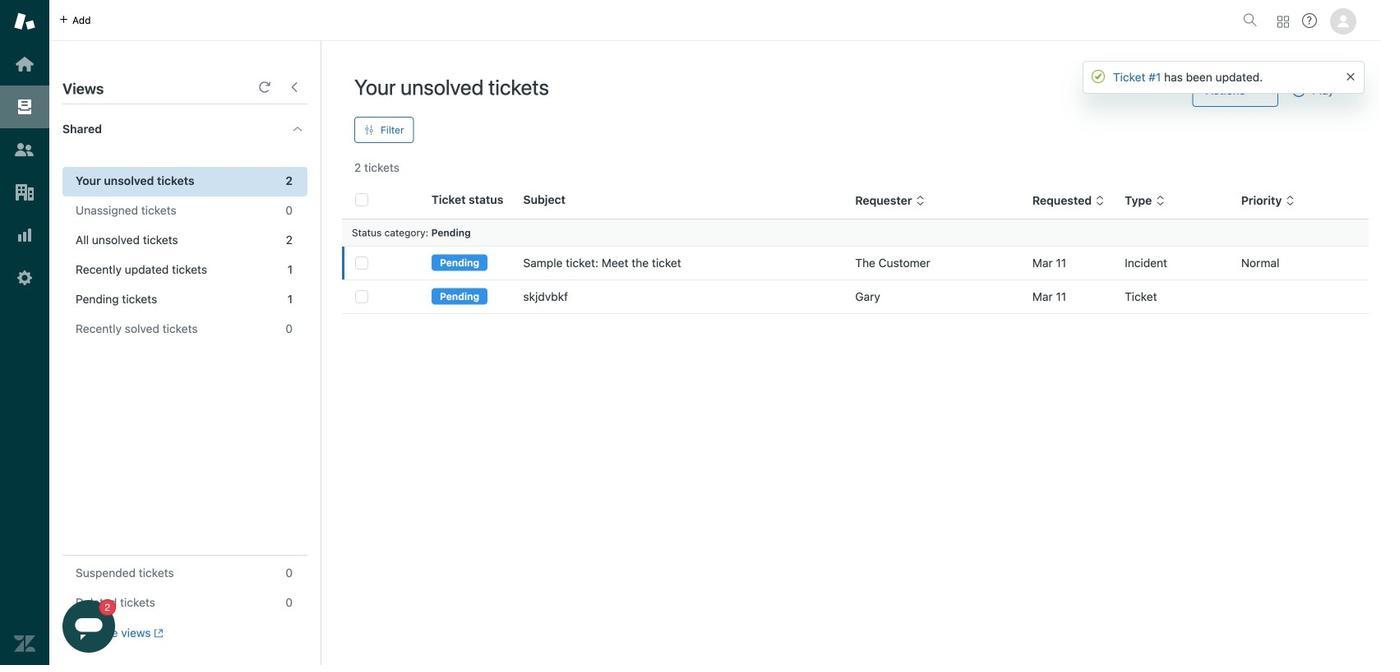 Task type: describe. For each thing, give the bounding box(es) containing it.
opens in a new tab image
[[151, 629, 164, 638]]

organizations image
[[14, 182, 35, 203]]

admin image
[[14, 267, 35, 289]]

zendesk products image
[[1278, 16, 1290, 28]]

refresh views pane image
[[258, 81, 271, 94]]

2 row from the top
[[342, 280, 1370, 314]]

get help image
[[1303, 13, 1318, 28]]

zendesk image
[[14, 633, 35, 655]]

reporting image
[[14, 225, 35, 246]]

views image
[[14, 96, 35, 118]]



Task type: locate. For each thing, give the bounding box(es) containing it.
get started image
[[14, 53, 35, 75]]

zendesk support image
[[14, 11, 35, 32]]

row
[[342, 246, 1370, 280], [342, 280, 1370, 314]]

hide panel views image
[[288, 81, 301, 94]]

heading
[[49, 104, 321, 154]]

customers image
[[14, 139, 35, 160]]

main element
[[0, 0, 49, 665]]

1 row from the top
[[342, 246, 1370, 280]]



Task type: vqa. For each thing, say whether or not it's contained in the screenshot.
Opens in a new tab image on the left of the page
yes



